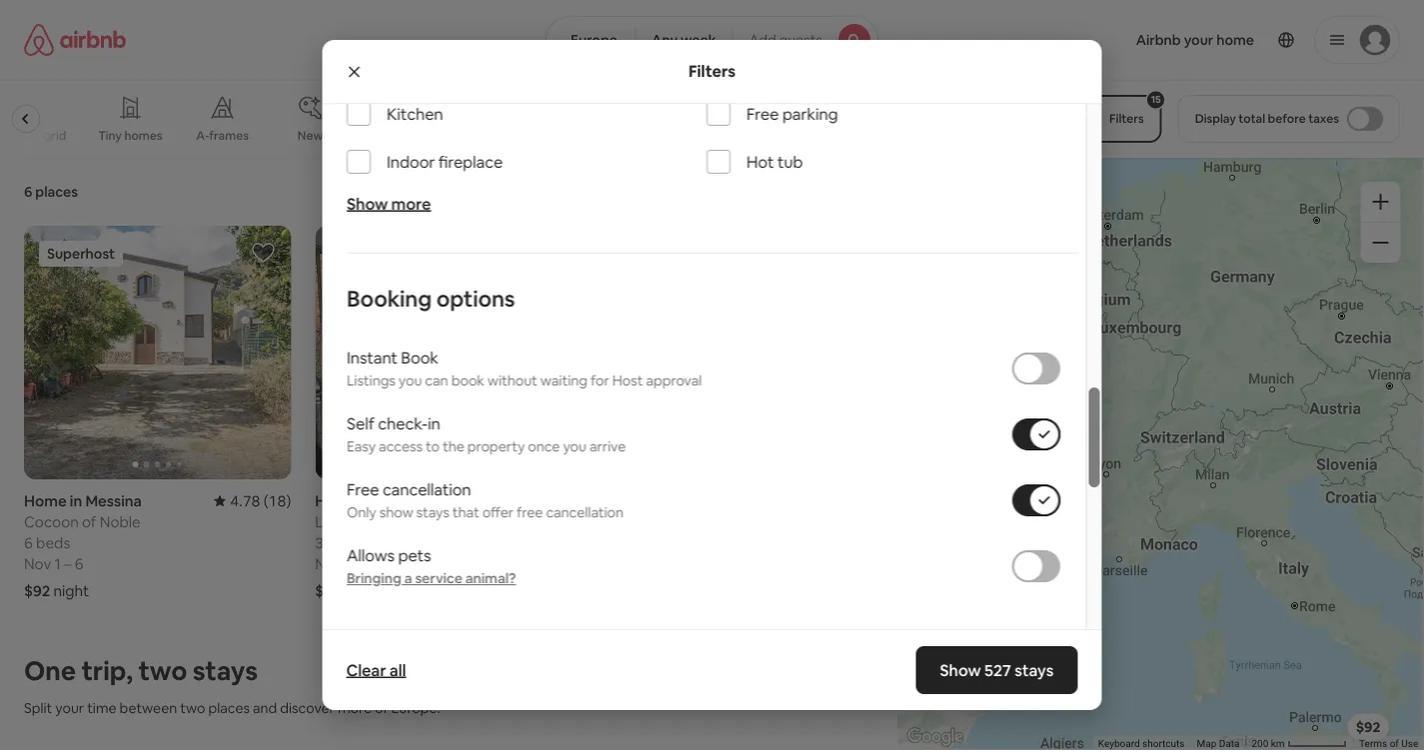 Task type: describe. For each thing, give the bounding box(es) containing it.
0 vertical spatial two
[[138, 655, 187, 688]]

a-
[[196, 128, 209, 143]]

show 527 stays
[[940, 660, 1054, 681]]

zoom in image
[[1372, 194, 1388, 210]]

shepherd's huts
[[770, 128, 860, 143]]

to
[[425, 438, 439, 456]]

3 beds nov 19 – 24 $488 night
[[315, 533, 392, 601]]

in for home in messina cocoon of noble 6 beds nov 1 – 6 $92 night
[[70, 491, 82, 511]]

split your time between two places and discover more of europe.
[[24, 700, 440, 718]]

grid
[[44, 128, 66, 143]]

display
[[1195, 111, 1236, 126]]

add
[[749, 31, 776, 49]]

terms of use link
[[1359, 738, 1418, 750]]

tiny homes
[[98, 128, 163, 143]]

add guests
[[749, 31, 823, 49]]

arrive
[[589, 438, 625, 456]]

messina
[[85, 491, 142, 511]]

keyboard shortcuts button
[[1098, 737, 1185, 751]]

1 vertical spatial 6
[[24, 533, 33, 553]]

0 horizontal spatial more
[[338, 700, 372, 718]]

europe.
[[391, 700, 440, 718]]

200
[[1252, 738, 1269, 750]]

hot
[[746, 151, 774, 172]]

self
[[346, 413, 374, 434]]

0 vertical spatial places
[[35, 183, 78, 201]]

5.0 out of 5 average rating,  59 reviews image
[[514, 491, 582, 511]]

google image
[[902, 725, 968, 751]]

and
[[253, 700, 277, 718]]

instant
[[346, 347, 397, 368]]

noble
[[100, 512, 141, 532]]

time
[[87, 700, 117, 718]]

can
[[425, 372, 448, 390]]

nov inside 3 beds nov 19 – 24 $488 night
[[315, 554, 342, 574]]

show 527 stays link
[[916, 647, 1078, 695]]

book
[[451, 372, 484, 390]]

for
[[590, 372, 609, 390]]

the
[[442, 438, 464, 456]]

keyboard
[[1098, 738, 1140, 750]]

before
[[1268, 111, 1306, 126]]

clear
[[346, 660, 386, 681]]

keyboard shortcuts
[[1098, 738, 1185, 750]]

only
[[346, 504, 376, 522]]

1 vertical spatial two
[[180, 700, 205, 718]]

bringing a service animal? button
[[346, 570, 516, 588]]

riseley,
[[377, 491, 428, 511]]

6 places
[[24, 183, 78, 201]]

homes
[[124, 128, 163, 143]]

casas
[[634, 128, 668, 143]]

hot tub
[[746, 151, 803, 172]]

a
[[404, 570, 412, 588]]

3
[[315, 533, 324, 553]]

without
[[487, 372, 537, 390]]

group for home in riseley, uk
[[315, 226, 582, 480]]

2 horizontal spatial stays
[[1015, 660, 1054, 681]]

display total before taxes button
[[1178, 95, 1400, 143]]

pets
[[398, 545, 431, 566]]

home for home in riseley, uk
[[315, 491, 358, 511]]

map
[[1197, 738, 1217, 750]]

clear all
[[346, 660, 406, 681]]

show for show 527 stays
[[940, 660, 981, 681]]

instant book listings you can book without waiting for host approval
[[346, 347, 702, 390]]

$92 button
[[1347, 714, 1390, 742]]

parking
[[782, 104, 838, 124]]

indoor fireplace
[[386, 151, 502, 172]]

profile element
[[903, 0, 1400, 80]]

uk for home in riseley, uk
[[431, 491, 452, 511]]

a-frames
[[196, 128, 249, 143]]

1 horizontal spatial cancellation
[[546, 504, 623, 522]]

display total before taxes
[[1195, 111, 1340, 126]]

any week
[[652, 31, 716, 49]]

your
[[55, 700, 84, 718]]

– inside home in messina cocoon of noble 6 beds nov 1 – 6 $92 night
[[64, 554, 72, 574]]

of inside home in messina cocoon of noble 6 beds nov 1 – 6 $92 night
[[82, 512, 96, 532]]

huts
[[835, 128, 860, 143]]

show for show more
[[346, 193, 388, 214]]

more inside filters dialog
[[391, 193, 431, 214]]

shepherd's
[[770, 128, 833, 143]]

free for free cancellation only show stays that offer free cancellation
[[346, 479, 379, 500]]

in for home in riseley, uk
[[361, 491, 373, 511]]

indoor
[[386, 151, 435, 172]]

host
[[612, 372, 643, 390]]

group for home in oxfordshire, uk
[[606, 226, 873, 480]]

$92 inside $92 button
[[1356, 719, 1381, 737]]

$92 inside home in messina cocoon of noble 6 beds nov 1 – 6 $92 night
[[24, 581, 50, 601]]

between
[[120, 700, 177, 718]]

(59)
[[555, 491, 582, 511]]

cocoon
[[24, 512, 79, 532]]

group for home in messina
[[24, 226, 291, 480]]

guests
[[779, 31, 823, 49]]

off-
[[0, 128, 20, 143]]

home in messina cocoon of noble 6 beds nov 1 – 6 $92 night
[[24, 491, 142, 601]]

shortcuts
[[1142, 738, 1185, 750]]

zoom out image
[[1372, 235, 1388, 251]]

book
[[401, 347, 438, 368]]

home for home in messina cocoon of noble 6 beds nov 1 – 6 $92 night
[[24, 491, 67, 511]]

any
[[652, 31, 678, 49]]

trip,
[[81, 655, 133, 688]]

night inside 3 beds nov 19 – 24 $488 night
[[354, 581, 390, 601]]

new
[[298, 128, 323, 143]]

filters dialog
[[322, 0, 1102, 711]]

2 vertical spatial 6
[[75, 554, 84, 574]]

5.0
[[530, 491, 551, 511]]

4.78 (18)
[[230, 491, 291, 511]]

15
[[1151, 93, 1161, 106]]

property
[[467, 438, 525, 456]]

particulares
[[671, 128, 738, 143]]



Task type: vqa. For each thing, say whether or not it's contained in the screenshot.
19
yes



Task type: locate. For each thing, give the bounding box(es) containing it.
oxfordshire,
[[668, 491, 755, 511]]

self check-in easy access to the property once you arrive
[[346, 413, 625, 456]]

add to wishlist: home in riseley, uk image
[[542, 241, 566, 265]]

options
[[436, 284, 515, 313]]

group containing off-the-grid
[[0, 80, 1056, 158]]

1 vertical spatial show
[[940, 660, 981, 681]]

in left oxfordshire,
[[652, 491, 664, 511]]

0 vertical spatial more
[[391, 193, 431, 214]]

2 vertical spatial of
[[1390, 738, 1399, 750]]

1 horizontal spatial beds
[[327, 533, 361, 553]]

2 nov from the left
[[315, 554, 342, 574]]

in up 'cocoon' at the bottom left
[[70, 491, 82, 511]]

add to wishlist: home in oxfordshire, uk image
[[833, 241, 857, 265]]

0 horizontal spatial home
[[24, 491, 67, 511]]

none search field containing europe
[[546, 16, 879, 64]]

two right between
[[180, 700, 205, 718]]

beds inside 3 beds nov 19 – 24 $488 night
[[327, 533, 361, 553]]

you inside instant book listings you can book without waiting for host approval
[[398, 372, 422, 390]]

6 right 1
[[75, 554, 84, 574]]

2 home from the left
[[315, 491, 358, 511]]

home
[[24, 491, 67, 511], [315, 491, 358, 511], [606, 491, 649, 511]]

casas particulares
[[634, 128, 738, 143]]

places
[[35, 183, 78, 201], [208, 700, 250, 718]]

1 vertical spatial $92
[[1356, 719, 1381, 737]]

in inside home in messina cocoon of noble 6 beds nov 1 – 6 $92 night
[[70, 491, 82, 511]]

approval
[[646, 372, 702, 390]]

0 horizontal spatial show
[[346, 193, 388, 214]]

6 down 'cocoon' at the bottom left
[[24, 533, 33, 553]]

0 horizontal spatial cancellation
[[382, 479, 471, 500]]

19
[[346, 554, 361, 574]]

0 horizontal spatial free
[[346, 479, 379, 500]]

2 horizontal spatial home
[[606, 491, 649, 511]]

of left use at right
[[1390, 738, 1399, 750]]

0 horizontal spatial you
[[398, 372, 422, 390]]

frames
[[209, 128, 249, 143]]

0 horizontal spatial beds
[[36, 533, 70, 553]]

0 vertical spatial cancellation
[[382, 479, 471, 500]]

– right 1
[[64, 554, 72, 574]]

two up between
[[138, 655, 187, 688]]

more
[[391, 193, 431, 214], [338, 700, 372, 718]]

you right once
[[563, 438, 586, 456]]

uk right oxfordshire,
[[759, 491, 780, 511]]

cancellation right free
[[546, 504, 623, 522]]

home for home in oxfordshire, uk
[[606, 491, 649, 511]]

1 horizontal spatial night
[[354, 581, 390, 601]]

nov left 1
[[24, 554, 51, 574]]

animal?
[[465, 570, 516, 588]]

527
[[985, 660, 1011, 681]]

1 night from the left
[[53, 581, 89, 601]]

200 km
[[1252, 738, 1287, 750]]

show
[[346, 193, 388, 214], [940, 660, 981, 681]]

places left and
[[208, 700, 250, 718]]

1 horizontal spatial show
[[940, 660, 981, 681]]

beds up 19
[[327, 533, 361, 553]]

add to wishlist: home in messina image
[[251, 241, 275, 265]]

2 night from the left
[[354, 581, 390, 601]]

you down book
[[398, 372, 422, 390]]

1 – from the left
[[64, 554, 72, 574]]

free
[[516, 504, 543, 522]]

cancellation
[[382, 479, 471, 500], [546, 504, 623, 522]]

kitchen
[[386, 104, 443, 124]]

service
[[415, 570, 462, 588]]

4.78 out of 5 average rating,  18 reviews image
[[214, 491, 291, 511]]

4.78
[[230, 491, 260, 511]]

home down arrive
[[606, 491, 649, 511]]

– inside 3 beds nov 19 – 24 $488 night
[[364, 554, 371, 574]]

2 – from the left
[[364, 554, 371, 574]]

1 horizontal spatial $92
[[1356, 719, 1381, 737]]

show down indoor
[[346, 193, 388, 214]]

uk
[[431, 491, 452, 511], [759, 491, 780, 511]]

offer
[[482, 504, 513, 522]]

allows
[[346, 545, 394, 566]]

0 vertical spatial 6
[[24, 183, 32, 201]]

tub
[[777, 151, 803, 172]]

nov inside home in messina cocoon of noble 6 beds nov 1 – 6 $92 night
[[24, 554, 51, 574]]

free
[[746, 104, 779, 124], [346, 479, 379, 500]]

1
[[55, 554, 61, 574]]

night down 1
[[53, 581, 89, 601]]

0 vertical spatial free
[[746, 104, 779, 124]]

once
[[528, 438, 560, 456]]

3 home from the left
[[606, 491, 649, 511]]

km
[[1271, 738, 1285, 750]]

one trip, two stays
[[24, 655, 258, 688]]

free cancellation only show stays that offer free cancellation
[[346, 479, 623, 522]]

beds inside home in messina cocoon of noble 6 beds nov 1 – 6 $92 night
[[36, 533, 70, 553]]

uk for home in oxfordshire, uk
[[759, 491, 780, 511]]

map data
[[1197, 738, 1240, 750]]

1 horizontal spatial nov
[[315, 554, 342, 574]]

total
[[1239, 111, 1266, 126]]

booking
[[346, 284, 431, 313]]

terms of use
[[1359, 738, 1418, 750]]

of left europe.
[[375, 700, 388, 718]]

$92 up terms on the right of the page
[[1356, 719, 1381, 737]]

1 horizontal spatial of
[[375, 700, 388, 718]]

0 horizontal spatial places
[[35, 183, 78, 201]]

1 horizontal spatial –
[[364, 554, 371, 574]]

0 horizontal spatial stays
[[193, 655, 258, 688]]

you inside self check-in easy access to the property once you arrive
[[563, 438, 586, 456]]

free up only
[[346, 479, 379, 500]]

you
[[398, 372, 422, 390], [563, 438, 586, 456]]

in left 'show'
[[361, 491, 373, 511]]

taxes
[[1309, 111, 1340, 126]]

free inside free cancellation only show stays that offer free cancellation
[[346, 479, 379, 500]]

home in oxfordshire, uk
[[606, 491, 780, 511]]

free up the shepherd's
[[746, 104, 779, 124]]

1 nov from the left
[[24, 554, 51, 574]]

1 vertical spatial you
[[563, 438, 586, 456]]

1 horizontal spatial more
[[391, 193, 431, 214]]

night inside home in messina cocoon of noble 6 beds nov 1 – 6 $92 night
[[53, 581, 89, 601]]

0 vertical spatial of
[[82, 512, 96, 532]]

0 vertical spatial show
[[346, 193, 388, 214]]

None search field
[[546, 16, 879, 64]]

2 horizontal spatial of
[[1390, 738, 1399, 750]]

more down clear
[[338, 700, 372, 718]]

home in riseley, uk
[[315, 491, 452, 511]]

in inside self check-in easy access to the property once you arrive
[[427, 413, 440, 434]]

clear all button
[[336, 651, 416, 691]]

week
[[681, 31, 716, 49]]

places down the grid
[[35, 183, 78, 201]]

of left noble
[[82, 512, 96, 532]]

one
[[24, 655, 76, 688]]

5.0 (59)
[[530, 491, 582, 511]]

access
[[378, 438, 422, 456]]

nov
[[24, 554, 51, 574], [315, 554, 342, 574]]

6 down the-
[[24, 183, 32, 201]]

cancellation up 'show'
[[382, 479, 471, 500]]

add guests button
[[732, 16, 879, 64]]

home inside home in messina cocoon of noble 6 beds nov 1 – 6 $92 night
[[24, 491, 67, 511]]

bringing
[[346, 570, 401, 588]]

– right 19
[[364, 554, 371, 574]]

off-the-grid
[[0, 128, 66, 143]]

stays up split your time between two places and discover more of europe.
[[193, 655, 258, 688]]

1 vertical spatial more
[[338, 700, 372, 718]]

1 beds from the left
[[36, 533, 70, 553]]

stays left that
[[416, 504, 449, 522]]

1 horizontal spatial places
[[208, 700, 250, 718]]

2 beds from the left
[[327, 533, 361, 553]]

1 home from the left
[[24, 491, 67, 511]]

europe
[[571, 31, 618, 49]]

stays inside free cancellation only show stays that offer free cancellation
[[416, 504, 449, 522]]

in up to
[[427, 413, 440, 434]]

show left 527
[[940, 660, 981, 681]]

0 horizontal spatial uk
[[431, 491, 452, 511]]

0 vertical spatial $92
[[24, 581, 50, 601]]

1 vertical spatial free
[[346, 479, 379, 500]]

terms
[[1359, 738, 1387, 750]]

1 horizontal spatial you
[[563, 438, 586, 456]]

split
[[24, 700, 52, 718]]

in for home in oxfordshire, uk
[[652, 491, 664, 511]]

beds down 'cocoon' at the bottom left
[[36, 533, 70, 553]]

europe button
[[546, 16, 636, 64]]

$92 down 'cocoon' at the bottom left
[[24, 581, 50, 601]]

google map
showing 3 stays. region
[[897, 158, 1424, 751]]

1 vertical spatial places
[[208, 700, 250, 718]]

the-
[[20, 128, 44, 143]]

show more
[[346, 193, 431, 214]]

stays
[[416, 504, 449, 522], [193, 655, 258, 688], [1015, 660, 1054, 681]]

0 horizontal spatial –
[[64, 554, 72, 574]]

0 horizontal spatial night
[[53, 581, 89, 601]]

–
[[64, 554, 72, 574], [364, 554, 371, 574]]

1 horizontal spatial stays
[[416, 504, 449, 522]]

1 uk from the left
[[431, 491, 452, 511]]

group
[[0, 80, 1056, 158], [24, 226, 291, 480], [315, 226, 582, 480], [606, 226, 873, 480]]

discover
[[280, 700, 335, 718]]

show more button
[[346, 193, 431, 214]]

0 vertical spatial you
[[398, 372, 422, 390]]

stays right 527
[[1015, 660, 1054, 681]]

1 vertical spatial cancellation
[[546, 504, 623, 522]]

0 horizontal spatial of
[[82, 512, 96, 532]]

1 horizontal spatial free
[[746, 104, 779, 124]]

1 horizontal spatial home
[[315, 491, 358, 511]]

listings
[[346, 372, 395, 390]]

filters
[[689, 61, 736, 81]]

night down 24
[[354, 581, 390, 601]]

nov down 3
[[315, 554, 342, 574]]

check-
[[378, 413, 427, 434]]

home up 3
[[315, 491, 358, 511]]

more down indoor
[[391, 193, 431, 214]]

0 horizontal spatial nov
[[24, 554, 51, 574]]

0 horizontal spatial $92
[[24, 581, 50, 601]]

1 horizontal spatial uk
[[759, 491, 780, 511]]

home up 'cocoon' at the bottom left
[[24, 491, 67, 511]]

1 vertical spatial of
[[375, 700, 388, 718]]

free parking
[[746, 104, 838, 124]]

uk right riseley, at the bottom
[[431, 491, 452, 511]]

booking options
[[346, 284, 515, 313]]

24
[[375, 554, 392, 574]]

free for free parking
[[746, 104, 779, 124]]

2 uk from the left
[[759, 491, 780, 511]]

map data button
[[1197, 737, 1240, 751]]



